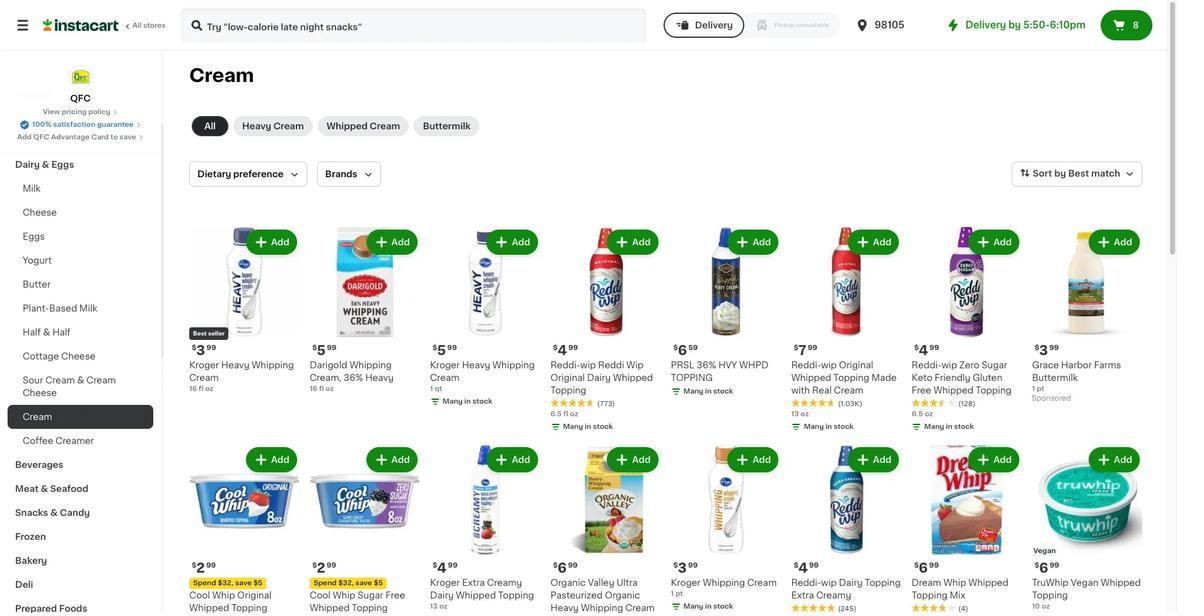 Task type: describe. For each thing, give the bounding box(es) containing it.
$ 2 99 for cool whip sugar free whipped topping
[[312, 562, 336, 575]]

coffee
[[23, 437, 53, 446]]

in down "topping"
[[706, 388, 712, 395]]

1 horizontal spatial 3
[[678, 562, 687, 575]]

cool for cool whip sugar free whipped topping
[[310, 591, 331, 600]]

& inside the "sour cream & cream cheese"
[[77, 376, 84, 385]]

whipped inside reddi-wip original whipped topping made with real cream
[[792, 374, 832, 382]]

$ 7 99
[[794, 344, 818, 357]]

cream inside "kroger heavy whipping cream 16 fl oz"
[[189, 374, 219, 382]]

7
[[799, 344, 807, 357]]

pt inside the grace harbor farms buttermilk 1 pt
[[1037, 386, 1045, 393]]

many in stock down kroger heavy whipping cream 1 qt on the bottom of the page
[[443, 398, 493, 405]]

thanksgiving link
[[8, 105, 153, 129]]

cool whip original whipped topping
[[189, 591, 272, 613]]

cream inside reddi-wip original whipped topping made with real cream
[[835, 386, 864, 395]]

original for 7
[[840, 361, 874, 370]]

6:10pm
[[1051, 20, 1086, 30]]

$ up reddi-wip reddi wip original dairy whipped topping
[[553, 345, 558, 352]]

whipping inside organic valley ultra pasteurized organic heavy whipping cream
[[581, 604, 624, 613]]

& for seafood
[[41, 485, 48, 494]]

99 up 'truwhip'
[[1050, 562, 1060, 569]]

0 vertical spatial vegan
[[1034, 548, 1057, 555]]

many in stock down (128)
[[925, 423, 975, 430]]

creamy inside reddi-wip dairy topping extra creamy
[[817, 591, 852, 600]]

3 for grace
[[1040, 344, 1049, 357]]

beverages link
[[8, 453, 153, 477]]

heavy cream
[[242, 122, 304, 131]]

5:50-
[[1024, 20, 1051, 30]]

8 button
[[1102, 10, 1153, 40]]

cream inside kroger heavy whipping cream 1 qt
[[430, 374, 460, 382]]

kroger for 1
[[430, 361, 460, 370]]

dream
[[912, 579, 942, 588]]

topping inside dream whip whipped topping mix
[[912, 591, 948, 600]]

recipes
[[15, 88, 52, 97]]

$ down "best seller"
[[192, 345, 197, 352]]

99 up cool whip sugar free whipped topping
[[327, 562, 336, 569]]

$ up 'truwhip'
[[1035, 562, 1040, 569]]

$ 4 99 for reddi-wip reddi wip original dairy whipped topping
[[553, 344, 578, 357]]

99 up kroger extra creamy dairy whipped topping 13 oz on the bottom of the page
[[448, 562, 458, 569]]

farms
[[1095, 361, 1122, 370]]

$ up cool whip original whipped topping
[[192, 562, 197, 569]]

kroger for whipped
[[430, 579, 460, 588]]

kroger whipping cream 1 pt
[[671, 579, 777, 598]]

$ inside $ 7 99
[[794, 345, 799, 352]]

many down 6.5 oz
[[925, 423, 945, 430]]

1 vertical spatial organic
[[605, 591, 641, 600]]

2 horizontal spatial fl
[[564, 411, 569, 418]]

2 for cool whip sugar free whipped topping
[[317, 562, 326, 575]]

original inside reddi-wip reddi wip original dairy whipped topping
[[551, 374, 585, 382]]

(773)
[[598, 401, 615, 408]]

cheese inside the "sour cream & cream cheese"
[[23, 389, 57, 398]]

topping inside kroger extra creamy dairy whipped topping 13 oz
[[499, 591, 534, 600]]

made
[[872, 374, 897, 382]]

(245)
[[839, 606, 857, 613]]

topping inside reddi-wip dairy topping extra creamy
[[865, 579, 901, 588]]

wip for zero
[[942, 361, 958, 370]]

whip for mix
[[944, 579, 967, 588]]

snacks & candy
[[15, 509, 90, 518]]

8
[[1134, 21, 1140, 30]]

policy
[[88, 109, 111, 116]]

delivery for delivery
[[695, 21, 733, 30]]

delivery button
[[664, 13, 745, 38]]

fl inside darigold whipping cream, 36% heavy 16 fl oz
[[319, 386, 324, 393]]

$ up reddi-wip dairy topping extra creamy
[[794, 562, 799, 569]]

cheese inside "link"
[[23, 208, 57, 217]]

delivery for delivery by 5:50-6:10pm
[[966, 20, 1007, 30]]

half & half link
[[8, 321, 153, 345]]

6 for prsl
[[678, 344, 688, 357]]

(1.03k)
[[839, 401, 863, 408]]

$ 6 59
[[674, 344, 698, 357]]

$ up qt
[[433, 345, 438, 352]]

99 up "darigold"
[[327, 345, 337, 352]]

stores
[[143, 22, 166, 29]]

meat & seafood link
[[8, 477, 153, 501]]

plant-
[[23, 304, 49, 313]]

prsl
[[671, 361, 695, 370]]

gluten
[[973, 374, 1003, 382]]

view pricing policy link
[[43, 107, 118, 117]]

many down kroger heavy whipping cream 1 qt on the bottom of the page
[[443, 398, 463, 405]]

butter
[[23, 280, 51, 289]]

stock down kroger heavy whipping cream 1 qt on the bottom of the page
[[473, 398, 493, 405]]

$ up grace
[[1035, 345, 1040, 352]]

$ up the pasteurized
[[553, 562, 558, 569]]

10
[[1033, 603, 1041, 610]]

cream link
[[8, 405, 153, 429]]

6 for organic
[[558, 562, 567, 575]]

1 half from the left
[[23, 328, 41, 337]]

99 up kroger heavy whipping cream 1 qt on the bottom of the page
[[448, 345, 457, 352]]

seller
[[208, 331, 225, 336]]

in down reddi-wip reddi wip original dairy whipped topping
[[585, 423, 592, 430]]

card
[[91, 134, 109, 141]]

whipping inside "kroger heavy whipping cream 16 fl oz"
[[252, 361, 294, 370]]

hvy
[[719, 361, 738, 370]]

spend for cool whip original whipped topping
[[193, 580, 216, 587]]

sour
[[23, 376, 43, 385]]

many in stock down (1.03k) at the bottom of page
[[804, 423, 854, 430]]

100% satisfaction guarantee button
[[20, 117, 141, 130]]

oz inside darigold whipping cream, 36% heavy 16 fl oz
[[326, 386, 334, 393]]

sort
[[1034, 169, 1053, 178]]

in down the friendly at the bottom right of page
[[947, 423, 953, 430]]

beverages
[[15, 461, 63, 470]]

& for eggs
[[42, 160, 49, 169]]

deli
[[15, 581, 33, 590]]

based
[[49, 304, 77, 313]]

98105 button
[[855, 8, 931, 43]]

topping inside truwhip vegan whipped topping 10 oz
[[1033, 591, 1069, 600]]

bakery
[[15, 557, 47, 566]]

99 up reddi-wip dairy topping extra creamy
[[810, 562, 819, 569]]

to
[[111, 134, 118, 141]]

reddi-wip dairy topping extra creamy
[[792, 579, 901, 600]]

0 horizontal spatial organic
[[551, 579, 586, 588]]

dairy inside reddi-wip reddi wip original dairy whipped topping
[[587, 374, 611, 382]]

whpd
[[740, 361, 769, 370]]

36% inside darigold whipping cream, 36% heavy 16 fl oz
[[344, 374, 363, 382]]

whipped inside the reddi-wip zero sugar keto friendly gluten free whipped topping
[[934, 386, 974, 395]]

all stores link
[[43, 8, 167, 43]]

save inside 'link'
[[120, 134, 136, 141]]

reddi-wip zero sugar keto friendly gluten free whipped topping
[[912, 361, 1012, 395]]

1 horizontal spatial $ 3 99
[[674, 562, 698, 575]]

best seller
[[193, 331, 225, 336]]

0 vertical spatial 13
[[792, 411, 799, 418]]

harbor
[[1062, 361, 1093, 370]]

whipped inside truwhip vegan whipped topping 10 oz
[[1102, 579, 1142, 588]]

snacks
[[15, 509, 48, 518]]

1 horizontal spatial eggs
[[51, 160, 74, 169]]

16 inside darigold whipping cream, 36% heavy 16 fl oz
[[310, 386, 318, 393]]

99 down "best seller"
[[207, 345, 216, 352]]

dairy inside kroger extra creamy dairy whipped topping 13 oz
[[430, 591, 454, 600]]

topping inside cool whip sugar free whipped topping
[[352, 604, 388, 613]]

grace
[[1033, 361, 1060, 370]]

$ 6 99 for dream
[[915, 562, 940, 575]]

instacart logo image
[[43, 18, 119, 33]]

pasteurized
[[551, 591, 603, 600]]

cool whip sugar free whipped topping
[[310, 591, 405, 613]]

pricing
[[62, 109, 87, 116]]

$ up "darigold"
[[312, 345, 317, 352]]

kroger extra creamy dairy whipped topping 13 oz
[[430, 579, 534, 610]]

many in stock down kroger whipping cream 1 pt
[[684, 603, 734, 610]]

in down kroger heavy whipping cream 1 qt on the bottom of the page
[[465, 398, 471, 405]]

many down "topping"
[[684, 388, 704, 395]]

free inside cool whip sugar free whipped topping
[[386, 591, 405, 600]]

friendly
[[935, 374, 971, 382]]

stock inside product group
[[834, 423, 854, 430]]

cool for cool whip original whipped topping
[[189, 591, 210, 600]]

creamy inside kroger extra creamy dairy whipped topping 13 oz
[[487, 579, 522, 588]]

brands
[[325, 170, 358, 179]]

6.5 fl oz
[[551, 411, 579, 418]]

save for cool whip sugar free whipped topping
[[356, 580, 372, 587]]

topping inside cool whip original whipped topping
[[232, 604, 268, 613]]

preference
[[233, 170, 284, 179]]

reddi- for reddi-wip original whipped topping made with real cream
[[792, 361, 822, 370]]

$ up cool whip sugar free whipped topping
[[312, 562, 317, 569]]

0 vertical spatial buttermilk
[[423, 122, 471, 131]]

thanksgiving
[[15, 112, 76, 121]]

sour cream & cream cheese link
[[8, 369, 153, 405]]

stock down kroger whipping cream 1 pt
[[714, 603, 734, 610]]

& for candy
[[50, 509, 58, 518]]

16 inside "kroger heavy whipping cream 16 fl oz"
[[189, 386, 197, 393]]

$ 6 99 for organic
[[553, 562, 578, 575]]

with
[[792, 386, 811, 395]]

wip for original
[[822, 361, 837, 370]]

99 up the pasteurized
[[568, 562, 578, 569]]

reddi-wip reddi wip original dairy whipped topping
[[551, 361, 653, 395]]

sponsored badge image
[[1033, 395, 1071, 403]]

whip for whipped
[[333, 591, 356, 600]]

best for best seller
[[193, 331, 207, 336]]

5 for darigold whipping cream, 36% heavy
[[317, 344, 326, 357]]

add button inside product group
[[850, 231, 898, 254]]

produce
[[15, 136, 54, 145]]

Best match Sort by field
[[1013, 162, 1143, 187]]

whipping inside kroger whipping cream 1 pt
[[703, 579, 746, 588]]

59
[[689, 345, 698, 352]]

in down kroger whipping cream 1 pt
[[706, 603, 712, 610]]

$ up keto
[[915, 345, 919, 352]]

vegan inside truwhip vegan whipped topping 10 oz
[[1071, 579, 1099, 588]]

best match
[[1069, 169, 1121, 178]]

36% inside prsl 36% hvy whpd topping
[[697, 361, 717, 370]]

coffee creamer
[[23, 437, 94, 446]]

$5 for sugar
[[374, 580, 383, 587]]

delivery by 5:50-6:10pm
[[966, 20, 1086, 30]]

truwhip vegan whipped topping 10 oz
[[1033, 579, 1142, 610]]

13 inside kroger extra creamy dairy whipped topping 13 oz
[[430, 603, 438, 610]]

topping inside the reddi-wip zero sugar keto friendly gluten free whipped topping
[[976, 386, 1012, 395]]

sugar inside the reddi-wip zero sugar keto friendly gluten free whipped topping
[[982, 361, 1008, 370]]

extra inside kroger extra creamy dairy whipped topping 13 oz
[[462, 579, 485, 588]]

99 up dream
[[930, 562, 940, 569]]

dietary preference button
[[189, 162, 307, 187]]

darigold
[[310, 361, 348, 370]]

whipped inside cool whip original whipped topping
[[189, 604, 229, 613]]

all link
[[192, 116, 229, 136]]

kroger heavy whipping cream 1 qt
[[430, 361, 535, 393]]

99 up kroger whipping cream 1 pt
[[689, 562, 698, 569]]

wip for dairy
[[822, 579, 837, 588]]

4 for reddi-wip dairy topping extra creamy
[[799, 562, 808, 575]]

reddi- for reddi-wip dairy topping extra creamy
[[792, 579, 822, 588]]

whip for topping
[[212, 591, 235, 600]]

stock down (773)
[[593, 423, 613, 430]]

stock down prsl 36% hvy whpd topping
[[714, 388, 734, 395]]

1 inside kroger whipping cream 1 pt
[[671, 591, 674, 598]]

mix
[[950, 591, 966, 600]]

plant-based milk link
[[8, 297, 153, 321]]

oz inside kroger extra creamy dairy whipped topping 13 oz
[[440, 603, 448, 610]]

$ 3 99 for grace
[[1035, 344, 1060, 357]]

view
[[43, 109, 60, 116]]

coffee creamer link
[[8, 429, 153, 453]]

0 horizontal spatial milk
[[23, 184, 41, 193]]

6 for dream
[[919, 562, 929, 575]]

add qfc advantage card to save
[[17, 134, 136, 141]]

99 inside $ 7 99
[[808, 345, 818, 352]]



Task type: vqa. For each thing, say whether or not it's contained in the screenshot.
Frito
no



Task type: locate. For each thing, give the bounding box(es) containing it.
36% up "topping"
[[697, 361, 717, 370]]

milk down dairy & eggs
[[23, 184, 41, 193]]

save right to
[[120, 134, 136, 141]]

qfc logo image
[[68, 66, 92, 90]]

5 up "darigold"
[[317, 344, 326, 357]]

99 up grace
[[1050, 345, 1060, 352]]

2 $5 from the left
[[374, 580, 383, 587]]

2 horizontal spatial $ 6 99
[[1035, 562, 1060, 575]]

whipping inside kroger heavy whipping cream 1 qt
[[493, 361, 535, 370]]

1 vertical spatial pt
[[676, 591, 684, 598]]

$ 6 99 up the pasteurized
[[553, 562, 578, 575]]

16 down cream,
[[310, 386, 318, 393]]

stock
[[714, 388, 734, 395], [473, 398, 493, 405], [593, 423, 613, 430], [834, 423, 854, 430], [955, 423, 975, 430], [714, 603, 734, 610]]

6 up the pasteurized
[[558, 562, 567, 575]]

1 $5 from the left
[[254, 580, 263, 587]]

save for cool whip original whipped topping
[[235, 580, 252, 587]]

99 up reddi-wip reddi wip original dairy whipped topping
[[569, 345, 578, 352]]

1 horizontal spatial organic
[[605, 591, 641, 600]]

cheese
[[23, 208, 57, 217], [61, 352, 96, 361], [23, 389, 57, 398]]

0 vertical spatial sugar
[[982, 361, 1008, 370]]

99 up keto
[[930, 345, 940, 352]]

reddi- inside reddi-wip reddi wip original dairy whipped topping
[[551, 361, 581, 370]]

1 vertical spatial qfc
[[33, 134, 49, 141]]

$ 2 99 up cool whip original whipped topping
[[192, 562, 216, 575]]

5 for kroger heavy whipping cream
[[438, 344, 446, 357]]

6.5 down reddi-wip reddi wip original dairy whipped topping
[[551, 411, 562, 418]]

0 horizontal spatial 5
[[317, 344, 326, 357]]

whipping inside darigold whipping cream, 36% heavy 16 fl oz
[[350, 361, 392, 370]]

1 horizontal spatial $ 2 99
[[312, 562, 336, 575]]

all up dietary
[[204, 122, 216, 131]]

1 horizontal spatial $ 6 99
[[915, 562, 940, 575]]

$
[[192, 345, 197, 352], [312, 345, 317, 352], [433, 345, 438, 352], [553, 345, 558, 352], [674, 345, 678, 352], [794, 345, 799, 352], [915, 345, 919, 352], [1035, 345, 1040, 352], [192, 562, 197, 569], [312, 562, 317, 569], [433, 562, 438, 569], [553, 562, 558, 569], [674, 562, 678, 569], [794, 562, 799, 569], [915, 562, 919, 569], [1035, 562, 1040, 569]]

best left match
[[1069, 169, 1090, 178]]

&
[[42, 160, 49, 169], [43, 328, 50, 337], [77, 376, 84, 385], [41, 485, 48, 494], [50, 509, 58, 518]]

100%
[[32, 121, 51, 128]]

reddi- inside reddi-wip original whipped topping made with real cream
[[792, 361, 822, 370]]

$ 3 99 up kroger whipping cream 1 pt
[[674, 562, 698, 575]]

cottage cheese link
[[8, 345, 153, 369]]

0 horizontal spatial sugar
[[358, 591, 384, 600]]

whip
[[944, 579, 967, 588], [212, 591, 235, 600], [333, 591, 356, 600]]

kroger inside "kroger heavy whipping cream 16 fl oz"
[[189, 361, 219, 370]]

cheese up eggs link
[[23, 208, 57, 217]]

0 horizontal spatial cool
[[189, 591, 210, 600]]

1 5 from the left
[[317, 344, 326, 357]]

1 horizontal spatial all
[[204, 122, 216, 131]]

all for all
[[204, 122, 216, 131]]

1 horizontal spatial qfc
[[70, 94, 91, 103]]

3 up grace
[[1040, 344, 1049, 357]]

kroger inside kroger heavy whipping cream 1 qt
[[430, 361, 460, 370]]

plant-based milk
[[23, 304, 97, 313]]

wip inside reddi-wip reddi wip original dairy whipped topping
[[581, 361, 596, 370]]

1 horizontal spatial 36%
[[697, 361, 717, 370]]

$ 2 99 up cool whip sugar free whipped topping
[[312, 562, 336, 575]]

0 horizontal spatial best
[[193, 331, 207, 336]]

kroger for 16
[[189, 361, 219, 370]]

6 up 'truwhip'
[[1040, 562, 1049, 575]]

0 horizontal spatial whip
[[212, 591, 235, 600]]

vegan right 'truwhip'
[[1071, 579, 1099, 588]]

whipped inside kroger extra creamy dairy whipped topping 13 oz
[[456, 591, 496, 600]]

by right "sort" at the right top of the page
[[1055, 169, 1067, 178]]

0 horizontal spatial 13
[[430, 603, 438, 610]]

2 horizontal spatial $ 3 99
[[1035, 344, 1060, 357]]

2 2 from the left
[[317, 562, 326, 575]]

spend for cool whip sugar free whipped topping
[[314, 580, 337, 587]]

$ 5 99 up "darigold"
[[312, 344, 337, 357]]

milk
[[23, 184, 41, 193], [79, 304, 97, 313]]

save
[[120, 134, 136, 141], [235, 580, 252, 587], [356, 580, 372, 587]]

1 for cream
[[430, 386, 433, 393]]

half
[[23, 328, 41, 337], [52, 328, 71, 337]]

2 spend $32, save $5 from the left
[[314, 580, 383, 587]]

delivery
[[966, 20, 1007, 30], [695, 21, 733, 30]]

qfc down 100%
[[33, 134, 49, 141]]

99 up cool whip original whipped topping
[[206, 562, 216, 569]]

reddi- inside reddi-wip dairy topping extra creamy
[[792, 579, 822, 588]]

milk right "based"
[[79, 304, 97, 313]]

1 horizontal spatial creamy
[[817, 591, 852, 600]]

$ 5 99 for kroger heavy whipping cream
[[433, 344, 457, 357]]

1 spend $32, save $5 from the left
[[193, 580, 263, 587]]

2 spend from the left
[[314, 580, 337, 587]]

0 vertical spatial original
[[840, 361, 874, 370]]

original inside cool whip original whipped topping
[[237, 591, 272, 600]]

2 vertical spatial cheese
[[23, 389, 57, 398]]

fl down reddi-wip reddi wip original dairy whipped topping
[[564, 411, 569, 418]]

1 vertical spatial extra
[[792, 591, 815, 600]]

$ 3 99
[[192, 344, 216, 357], [1035, 344, 1060, 357], [674, 562, 698, 575]]

6 left 59
[[678, 344, 688, 357]]

1 horizontal spatial spend
[[314, 580, 337, 587]]

2 vertical spatial original
[[237, 591, 272, 600]]

4 up reddi-wip reddi wip original dairy whipped topping
[[558, 344, 567, 357]]

4 for reddi-wip zero sugar keto friendly gluten free whipped topping
[[919, 344, 929, 357]]

cheese down sour
[[23, 389, 57, 398]]

reddi- for reddi-wip reddi wip original dairy whipped topping
[[551, 361, 581, 370]]

by left 5:50-
[[1009, 20, 1022, 30]]

1 vertical spatial vegan
[[1071, 579, 1099, 588]]

original for spend $32, save $5
[[237, 591, 272, 600]]

best inside field
[[1069, 169, 1090, 178]]

buttermilk link
[[414, 116, 480, 136]]

all
[[133, 22, 142, 29], [204, 122, 216, 131]]

1 horizontal spatial $5
[[374, 580, 383, 587]]

1 horizontal spatial buttermilk
[[1033, 374, 1079, 382]]

1 cool from the left
[[189, 591, 210, 600]]

whip inside cool whip sugar free whipped topping
[[333, 591, 356, 600]]

4 up kroger extra creamy dairy whipped topping 13 oz on the bottom of the page
[[438, 562, 447, 575]]

kroger
[[189, 361, 219, 370], [430, 361, 460, 370], [430, 579, 460, 588], [671, 579, 701, 588]]

$32,
[[218, 580, 234, 587], [338, 580, 354, 587]]

$ up kroger extra creamy dairy whipped topping 13 oz on the bottom of the page
[[433, 562, 438, 569]]

4
[[558, 344, 567, 357], [919, 344, 929, 357], [438, 562, 447, 575], [799, 562, 808, 575]]

qt
[[435, 386, 443, 393]]

1 horizontal spatial fl
[[319, 386, 324, 393]]

$ 4 99 up reddi-wip reddi wip original dairy whipped topping
[[553, 344, 578, 357]]

spend up cool whip sugar free whipped topping
[[314, 580, 337, 587]]

dietary
[[198, 170, 231, 179]]

99 right 7
[[808, 345, 818, 352]]

0 horizontal spatial $32,
[[218, 580, 234, 587]]

kroger inside kroger whipping cream 1 pt
[[671, 579, 701, 588]]

6.5 oz
[[912, 411, 934, 418]]

heavy inside "kroger heavy whipping cream 16 fl oz"
[[221, 361, 250, 370]]

match
[[1092, 169, 1121, 178]]

wip for reddi
[[581, 361, 596, 370]]

advantage
[[51, 134, 90, 141]]

whipped cream
[[327, 122, 400, 131]]

0 horizontal spatial delivery
[[695, 21, 733, 30]]

1 16 from the left
[[189, 386, 197, 393]]

0 horizontal spatial spend $32, save $5
[[193, 580, 263, 587]]

qfc inside 'link'
[[33, 134, 49, 141]]

buttermilk
[[423, 122, 471, 131], [1033, 374, 1079, 382]]

0 horizontal spatial vegan
[[1034, 548, 1057, 555]]

whipped inside cool whip sugar free whipped topping
[[310, 604, 350, 613]]

1 vertical spatial milk
[[79, 304, 97, 313]]

1 vertical spatial cheese
[[61, 352, 96, 361]]

many down kroger whipping cream 1 pt
[[684, 603, 704, 610]]

eggs
[[51, 160, 74, 169], [23, 232, 45, 241]]

& down the cottage cheese link
[[77, 376, 84, 385]]

99
[[207, 345, 216, 352], [327, 345, 337, 352], [448, 345, 457, 352], [569, 345, 578, 352], [808, 345, 818, 352], [930, 345, 940, 352], [1050, 345, 1060, 352], [206, 562, 216, 569], [327, 562, 336, 569], [448, 562, 458, 569], [568, 562, 578, 569], [689, 562, 698, 569], [810, 562, 819, 569], [930, 562, 940, 569], [1050, 562, 1060, 569]]

6.5 for reddi-wip reddi wip original dairy whipped topping
[[551, 411, 562, 418]]

1 horizontal spatial by
[[1055, 169, 1067, 178]]

oz inside product group
[[801, 411, 809, 418]]

2 horizontal spatial original
[[840, 361, 874, 370]]

0 horizontal spatial $5
[[254, 580, 263, 587]]

3
[[197, 344, 205, 357], [1040, 344, 1049, 357], [678, 562, 687, 575]]

oz inside truwhip vegan whipped topping 10 oz
[[1042, 603, 1051, 610]]

None search field
[[181, 8, 647, 43]]

1 spend from the left
[[193, 580, 216, 587]]

1 vertical spatial buttermilk
[[1033, 374, 1079, 382]]

1 horizontal spatial milk
[[79, 304, 97, 313]]

$ 3 99 up grace
[[1035, 344, 1060, 357]]

satisfaction
[[53, 121, 95, 128]]

best left seller
[[193, 331, 207, 336]]

0 horizontal spatial original
[[237, 591, 272, 600]]

wip inside the reddi-wip zero sugar keto friendly gluten free whipped topping
[[942, 361, 958, 370]]

extra inside reddi-wip dairy topping extra creamy
[[792, 591, 815, 600]]

spend $32, save $5
[[193, 580, 263, 587], [314, 580, 383, 587]]

2 16 from the left
[[310, 386, 318, 393]]

by for delivery
[[1009, 20, 1022, 30]]

0 horizontal spatial $ 2 99
[[192, 562, 216, 575]]

1 horizontal spatial 1
[[671, 591, 674, 598]]

$ 2 99
[[192, 562, 216, 575], [312, 562, 336, 575]]

cheese down half & half link
[[61, 352, 96, 361]]

1 vertical spatial 36%
[[344, 374, 363, 382]]

0 horizontal spatial pt
[[676, 591, 684, 598]]

by
[[1009, 20, 1022, 30], [1055, 169, 1067, 178]]

13
[[792, 411, 799, 418], [430, 603, 438, 610]]

dairy & eggs
[[15, 160, 74, 169]]

0 vertical spatial pt
[[1037, 386, 1045, 393]]

zero
[[960, 361, 980, 370]]

recipes link
[[8, 81, 153, 105]]

0 horizontal spatial 6.5
[[551, 411, 562, 418]]

fl down "best seller"
[[199, 386, 204, 393]]

1 for buttermilk
[[1033, 386, 1036, 393]]

2 $ 6 99 from the left
[[915, 562, 940, 575]]

spend up cool whip original whipped topping
[[193, 580, 216, 587]]

0 horizontal spatial extra
[[462, 579, 485, 588]]

$ 4 99 up keto
[[915, 344, 940, 357]]

cool inside cool whip original whipped topping
[[189, 591, 210, 600]]

topping inside reddi-wip original whipped topping made with real cream
[[834, 374, 870, 382]]

bakery link
[[8, 549, 153, 573]]

1 inside kroger heavy whipping cream 1 qt
[[430, 386, 433, 393]]

0 horizontal spatial 16
[[189, 386, 197, 393]]

1 horizontal spatial sugar
[[982, 361, 1008, 370]]

$ 3 99 down "best seller"
[[192, 344, 216, 357]]

qfc
[[70, 94, 91, 103], [33, 134, 49, 141]]

free inside the reddi-wip zero sugar keto friendly gluten free whipped topping
[[912, 386, 932, 395]]

dietary preference
[[198, 170, 284, 179]]

4 for reddi-wip reddi wip original dairy whipped topping
[[558, 344, 567, 357]]

produce link
[[8, 129, 153, 153]]

brands button
[[317, 162, 381, 187]]

0 vertical spatial 36%
[[697, 361, 717, 370]]

0 vertical spatial qfc
[[70, 94, 91, 103]]

sour cream & cream cheese
[[23, 376, 116, 398]]

qfc up view pricing policy link
[[70, 94, 91, 103]]

heavy inside kroger heavy whipping cream 1 qt
[[462, 361, 491, 370]]

in
[[706, 388, 712, 395], [465, 398, 471, 405], [585, 423, 592, 430], [826, 423, 833, 430], [947, 423, 953, 430], [706, 603, 712, 610]]

in down real
[[826, 423, 833, 430]]

topping inside reddi-wip reddi wip original dairy whipped topping
[[551, 386, 587, 395]]

frozen link
[[8, 525, 153, 549]]

add button
[[247, 231, 296, 254], [368, 231, 416, 254], [488, 231, 537, 254], [609, 231, 657, 254], [729, 231, 778, 254], [850, 231, 898, 254], [970, 231, 1019, 254], [1091, 231, 1139, 254], [247, 449, 296, 471], [368, 449, 416, 471], [488, 449, 537, 471], [609, 449, 657, 471], [729, 449, 778, 471], [850, 449, 898, 471], [970, 449, 1019, 471], [1091, 449, 1139, 471]]

1 vertical spatial all
[[204, 122, 216, 131]]

& up the cottage at the left bottom of page
[[43, 328, 50, 337]]

$ 4 99 for reddi-wip dairy topping extra creamy
[[794, 562, 819, 575]]

0 horizontal spatial 2
[[197, 562, 205, 575]]

0 vertical spatial free
[[912, 386, 932, 395]]

whipping
[[252, 361, 294, 370], [350, 361, 392, 370], [493, 361, 535, 370], [703, 579, 746, 588], [581, 604, 624, 613]]

many in stock down "topping"
[[684, 388, 734, 395]]

dairy
[[15, 160, 40, 169], [587, 374, 611, 382], [840, 579, 863, 588], [430, 591, 454, 600]]

0 horizontal spatial 3
[[197, 344, 205, 357]]

valley
[[588, 579, 615, 588]]

wip
[[581, 361, 596, 370], [822, 361, 837, 370], [942, 361, 958, 370], [822, 579, 837, 588]]

0 horizontal spatial $ 6 99
[[553, 562, 578, 575]]

fl inside "kroger heavy whipping cream 16 fl oz"
[[199, 386, 204, 393]]

2 $32, from the left
[[338, 580, 354, 587]]

& for half
[[43, 328, 50, 337]]

spend $32, save $5 for sugar
[[314, 580, 383, 587]]

0 horizontal spatial all
[[133, 22, 142, 29]]

1 horizontal spatial spend $32, save $5
[[314, 580, 383, 587]]

eggs down advantage
[[51, 160, 74, 169]]

1 horizontal spatial vegan
[[1071, 579, 1099, 588]]

reddi- inside the reddi-wip zero sugar keto friendly gluten free whipped topping
[[912, 361, 942, 370]]

2 horizontal spatial 1
[[1033, 386, 1036, 393]]

1 vertical spatial sugar
[[358, 591, 384, 600]]

0 horizontal spatial $ 3 99
[[192, 344, 216, 357]]

1 horizontal spatial whip
[[333, 591, 356, 600]]

oz inside "kroger heavy whipping cream 16 fl oz"
[[205, 386, 214, 393]]

$ 4 99 for reddi-wip zero sugar keto friendly gluten free whipped topping
[[915, 344, 940, 357]]

$32, up cool whip sugar free whipped topping
[[338, 580, 354, 587]]

by inside field
[[1055, 169, 1067, 178]]

6.5 for reddi-wip zero sugar keto friendly gluten free whipped topping
[[912, 411, 924, 418]]

best for best match
[[1069, 169, 1090, 178]]

wip inside reddi-wip dairy topping extra creamy
[[822, 579, 837, 588]]

3 $ 6 99 from the left
[[1035, 562, 1060, 575]]

1 horizontal spatial 5
[[438, 344, 446, 357]]

0 vertical spatial by
[[1009, 20, 1022, 30]]

$5 up cool whip original whipped topping
[[254, 580, 263, 587]]

$ up kroger whipping cream 1 pt
[[674, 562, 678, 569]]

0 horizontal spatial by
[[1009, 20, 1022, 30]]

1 $32, from the left
[[218, 580, 234, 587]]

2 5 from the left
[[438, 344, 446, 357]]

1 6.5 from the left
[[551, 411, 562, 418]]

eggs up yogurt
[[23, 232, 45, 241]]

many inside product group
[[804, 423, 824, 430]]

& inside 'link'
[[50, 509, 58, 518]]

1 horizontal spatial cool
[[310, 591, 331, 600]]

0 vertical spatial all
[[133, 22, 142, 29]]

spend $32, save $5 up cool whip sugar free whipped topping
[[314, 580, 383, 587]]

0 vertical spatial best
[[1069, 169, 1090, 178]]

topping
[[834, 374, 870, 382], [551, 386, 587, 395], [976, 386, 1012, 395], [865, 579, 901, 588], [499, 591, 534, 600], [912, 591, 948, 600], [1033, 591, 1069, 600], [232, 604, 268, 613], [352, 604, 388, 613]]

0 vertical spatial creamy
[[487, 579, 522, 588]]

1 horizontal spatial half
[[52, 328, 71, 337]]

$5
[[254, 580, 263, 587], [374, 580, 383, 587]]

0 vertical spatial organic
[[551, 579, 586, 588]]

$ inside $ 6 59
[[674, 345, 678, 352]]

2 cool from the left
[[310, 591, 331, 600]]

$ 4 99
[[553, 344, 578, 357], [915, 344, 940, 357], [433, 562, 458, 575], [794, 562, 819, 575]]

$5 for original
[[254, 580, 263, 587]]

heavy inside darigold whipping cream, 36% heavy 16 fl oz
[[366, 374, 394, 382]]

whipped inside reddi-wip reddi wip original dairy whipped topping
[[613, 374, 653, 382]]

stock down (128)
[[955, 423, 975, 430]]

whipped
[[327, 122, 368, 131], [613, 374, 653, 382], [792, 374, 832, 382], [934, 386, 974, 395], [969, 579, 1009, 588], [1102, 579, 1142, 588], [456, 591, 496, 600], [189, 604, 229, 613], [310, 604, 350, 613]]

$ 6 99 up dream
[[915, 562, 940, 575]]

many in stock down 6.5 fl oz
[[563, 423, 613, 430]]

2 up cool whip sugar free whipped topping
[[317, 562, 326, 575]]

organic up the pasteurized
[[551, 579, 586, 588]]

2 6.5 from the left
[[912, 411, 924, 418]]

1 horizontal spatial original
[[551, 374, 585, 382]]

0 horizontal spatial save
[[120, 134, 136, 141]]

$ 4 99 for kroger extra creamy dairy whipped topping
[[433, 562, 458, 575]]

snacks & candy link
[[8, 501, 153, 525]]

frozen
[[15, 533, 46, 542]]

1 vertical spatial eggs
[[23, 232, 45, 241]]

1 horizontal spatial pt
[[1037, 386, 1045, 393]]

2 half from the left
[[52, 328, 71, 337]]

1 $ 2 99 from the left
[[192, 562, 216, 575]]

dream whip whipped topping mix
[[912, 579, 1009, 600]]

$ 4 99 up kroger extra creamy dairy whipped topping 13 oz on the bottom of the page
[[433, 562, 458, 575]]

2 horizontal spatial whip
[[944, 579, 967, 588]]

1 horizontal spatial free
[[912, 386, 932, 395]]

many down 6.5 fl oz
[[563, 423, 583, 430]]

2 $ 5 99 from the left
[[433, 344, 457, 357]]

kroger heavy whipping cream 16 fl oz
[[189, 361, 294, 393]]

4 for kroger extra creamy dairy whipped topping
[[438, 562, 447, 575]]

by for sort
[[1055, 169, 1067, 178]]

$5 up cool whip sugar free whipped topping
[[374, 580, 383, 587]]

2 for cool whip original whipped topping
[[197, 562, 205, 575]]

Search field
[[182, 9, 646, 42]]

$32, for sugar
[[338, 580, 354, 587]]

buttermilk inside the grace harbor farms buttermilk 1 pt
[[1033, 374, 1079, 382]]

organic down ultra
[[605, 591, 641, 600]]

butter link
[[8, 273, 153, 297]]

spend $32, save $5 up cool whip original whipped topping
[[193, 580, 263, 587]]

keto
[[912, 374, 933, 382]]

3 up kroger whipping cream 1 pt
[[678, 562, 687, 575]]

1 vertical spatial creamy
[[817, 591, 852, 600]]

original inside reddi-wip original whipped topping made with real cream
[[840, 361, 874, 370]]

1 $ 6 99 from the left
[[553, 562, 578, 575]]

whipped inside dream whip whipped topping mix
[[969, 579, 1009, 588]]

1 horizontal spatial best
[[1069, 169, 1090, 178]]

delivery inside button
[[695, 21, 733, 30]]

6
[[678, 344, 688, 357], [558, 562, 567, 575], [919, 562, 929, 575], [1040, 562, 1049, 575]]

0 horizontal spatial 36%
[[344, 374, 363, 382]]

$ 5 99 up qt
[[433, 344, 457, 357]]

whip inside dream whip whipped topping mix
[[944, 579, 967, 588]]

1 $ 5 99 from the left
[[312, 344, 337, 357]]

2 $ 2 99 from the left
[[312, 562, 336, 575]]

view pricing policy
[[43, 109, 111, 116]]

$32, up cool whip original whipped topping
[[218, 580, 234, 587]]

add inside 'link'
[[17, 134, 32, 141]]

$ 6 99 up 'truwhip'
[[1035, 562, 1060, 575]]

0 horizontal spatial buttermilk
[[423, 122, 471, 131]]

1 horizontal spatial 16
[[310, 386, 318, 393]]

service type group
[[664, 13, 840, 38]]

13 oz
[[792, 411, 809, 418]]

truwhip
[[1033, 579, 1069, 588]]

$32, for original
[[218, 580, 234, 587]]

grace harbor farms buttermilk 1 pt
[[1033, 361, 1122, 393]]

wip
[[627, 361, 644, 370]]

16 down "best seller"
[[189, 386, 197, 393]]

$ 3 99 for kroger
[[192, 344, 216, 357]]

$ left 59
[[674, 345, 678, 352]]

pt
[[1037, 386, 1045, 393], [676, 591, 684, 598]]

0 horizontal spatial 1
[[430, 386, 433, 393]]

yogurt
[[23, 256, 52, 265]]

1 inside the grace harbor farms buttermilk 1 pt
[[1033, 386, 1036, 393]]

3 down "best seller"
[[197, 344, 205, 357]]

whip inside cool whip original whipped topping
[[212, 591, 235, 600]]

2 horizontal spatial save
[[356, 580, 372, 587]]

save up cool whip original whipped topping
[[235, 580, 252, 587]]

1 horizontal spatial 13
[[792, 411, 799, 418]]

stock down (1.03k) at the bottom of page
[[834, 423, 854, 430]]

ultra
[[617, 579, 638, 588]]

0 horizontal spatial spend
[[193, 580, 216, 587]]

milk link
[[8, 177, 153, 201]]

1 horizontal spatial delivery
[[966, 20, 1007, 30]]

all for all stores
[[133, 22, 142, 29]]

4 up keto
[[919, 344, 929, 357]]

sugar inside cool whip sugar free whipped topping
[[358, 591, 384, 600]]

1 vertical spatial best
[[193, 331, 207, 336]]

product group
[[189, 227, 300, 394], [310, 227, 420, 394], [430, 227, 541, 410], [551, 227, 661, 435], [671, 227, 782, 400], [792, 227, 902, 435], [912, 227, 1023, 435], [1033, 227, 1143, 406], [189, 445, 300, 614], [310, 445, 420, 614], [430, 445, 541, 614], [551, 445, 661, 614], [671, 445, 782, 614], [792, 445, 902, 614], [912, 445, 1023, 614], [1033, 445, 1143, 612]]

3 for kroger
[[197, 344, 205, 357]]

wip inside reddi-wip original whipped topping made with real cream
[[822, 361, 837, 370]]

1 horizontal spatial 6.5
[[912, 411, 924, 418]]

$ 5 99 for darigold whipping cream, 36% heavy
[[312, 344, 337, 357]]

0 horizontal spatial qfc
[[33, 134, 49, 141]]

1 vertical spatial by
[[1055, 169, 1067, 178]]

sort by
[[1034, 169, 1067, 178]]

$ up dream
[[915, 562, 919, 569]]

topping
[[671, 374, 713, 382]]

cream inside organic valley ultra pasteurized organic heavy whipping cream
[[626, 604, 655, 613]]

kroger for pt
[[671, 579, 701, 588]]

kroger inside kroger extra creamy dairy whipped topping 13 oz
[[430, 579, 460, 588]]

pt inside kroger whipping cream 1 pt
[[676, 591, 684, 598]]

deli link
[[8, 573, 153, 597]]

6 up dream
[[919, 562, 929, 575]]

1 vertical spatial 13
[[430, 603, 438, 610]]

1 vertical spatial free
[[386, 591, 405, 600]]

heavy cream link
[[234, 116, 313, 136]]

spend $32, save $5 for original
[[193, 580, 263, 587]]

4 up reddi-wip dairy topping extra creamy
[[799, 562, 808, 575]]

1 2 from the left
[[197, 562, 205, 575]]

cool inside cool whip sugar free whipped topping
[[310, 591, 331, 600]]

all left stores
[[133, 22, 142, 29]]

cream,
[[310, 374, 342, 382]]

cream
[[189, 66, 254, 85], [274, 122, 304, 131], [370, 122, 400, 131], [189, 374, 219, 382], [430, 374, 460, 382], [45, 376, 75, 385], [86, 376, 116, 385], [835, 386, 864, 395], [23, 413, 52, 422], [748, 579, 777, 588], [626, 604, 655, 613]]

heavy inside organic valley ultra pasteurized organic heavy whipping cream
[[551, 604, 579, 613]]

reddi- for reddi-wip zero sugar keto friendly gluten free whipped topping
[[912, 361, 942, 370]]

dairy inside reddi-wip dairy topping extra creamy
[[840, 579, 863, 588]]

$ 2 99 for cool whip original whipped topping
[[192, 562, 216, 575]]

candy
[[60, 509, 90, 518]]

product group containing 7
[[792, 227, 902, 435]]

cream inside kroger whipping cream 1 pt
[[748, 579, 777, 588]]



